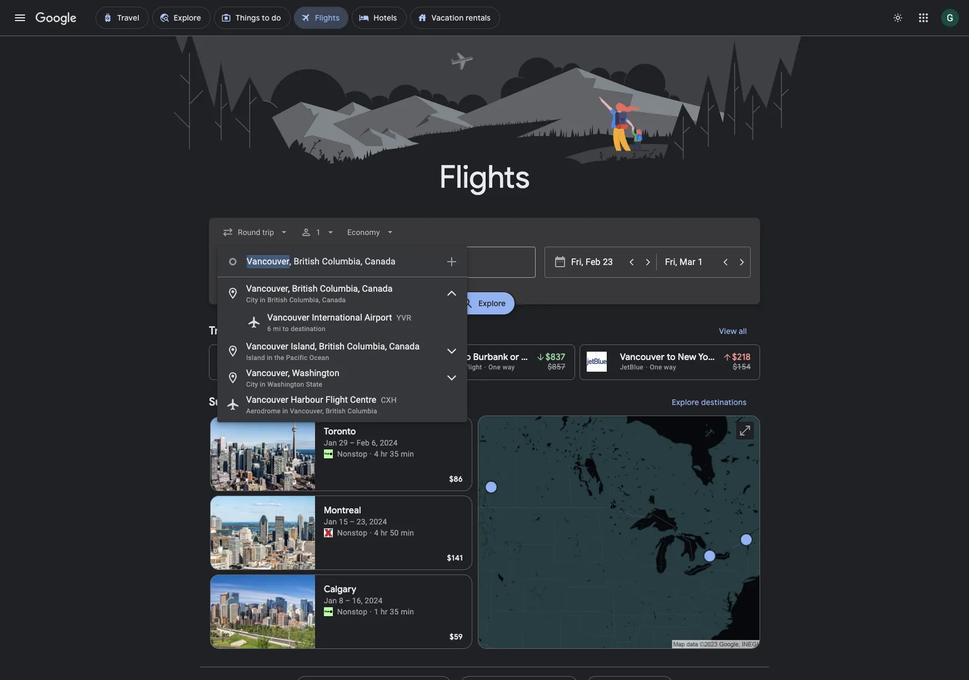 Task type: vqa. For each thing, say whether or not it's contained in the screenshot.
the topmost Washington
yes



Task type: locate. For each thing, give the bounding box(es) containing it.
one way down the vancouver to new york
[[650, 363, 676, 371]]

vancouver, for vancouver, british columbia, canada
[[246, 283, 290, 294]]

vancouver, washington option
[[217, 364, 467, 391]]

1 horizontal spatial one
[[488, 363, 501, 371]]

$141
[[447, 553, 463, 563]]

miami to burbank or los angeles
[[435, 352, 571, 363]]

2024 inside calgary jan 8 – 16, 2024
[[365, 596, 383, 605]]

vancouver up "jetblue"
[[620, 352, 665, 363]]

0 horizontal spatial one
[[303, 363, 315, 371]]

1 hr 35 min
[[374, 607, 414, 616]]

mi
[[273, 325, 281, 333]]

 image down the miami to burbank or los angeles
[[484, 363, 486, 371]]

0 vertical spatial washington
[[292, 368, 339, 378]]

nonstop for toronto
[[337, 449, 367, 458]]

airport
[[364, 312, 392, 323]]

0 horizontal spatial cheapest flight
[[249, 363, 297, 371]]

1 new from the left
[[249, 352, 268, 363]]

More info text field
[[369, 352, 380, 366]]

to
[[283, 325, 289, 333], [291, 352, 299, 363], [462, 352, 471, 363], [667, 352, 676, 363]]

1 way from the left
[[317, 363, 330, 371]]

los left the 837 us dollars text box
[[521, 352, 536, 363]]

york right island
[[270, 352, 288, 363]]

1 horizontal spatial explore
[[672, 397, 699, 407]]

2024 for montreal
[[369, 517, 387, 526]]

washington up 'suggested trips from vancouver'
[[267, 381, 304, 388]]

flight for to
[[281, 363, 297, 371]]

one down the vancouver to new york
[[650, 363, 662, 371]]

toronto
[[324, 426, 356, 437]]

burbank
[[301, 352, 336, 363], [473, 352, 508, 363]]

4
[[374, 449, 379, 458], [374, 528, 379, 537]]

cheapest down island
[[249, 363, 279, 371]]

flight right toggle nearby airports for vancouver, washington image
[[466, 363, 482, 371]]

0 horizontal spatial burbank
[[301, 352, 336, 363]]

vancouver, inside vancouver, british columbia, canada city in british columbia, canada
[[246, 283, 290, 294]]

1 vertical spatial explore
[[672, 397, 699, 407]]

1 city from the top
[[246, 296, 258, 304]]

nonstop down 8 – 16,
[[337, 607, 367, 616]]

1 for 1
[[316, 228, 321, 237]]

in
[[260, 296, 266, 304], [267, 354, 273, 362], [260, 381, 266, 388], [282, 407, 288, 415]]

0 horizontal spatial cheapest
[[249, 363, 279, 371]]

0 horizontal spatial 1
[[316, 228, 321, 237]]

1 nonstop from the top
[[337, 449, 367, 458]]

pacific
[[286, 354, 308, 362]]

way down the 'new york to burbank or los angeles'
[[317, 363, 330, 371]]

explore inside flight search box
[[479, 298, 506, 308]]

flair airlines image
[[324, 607, 333, 616]]

tracked prices
[[209, 324, 285, 338]]

3 jan from the top
[[324, 596, 337, 605]]

los
[[350, 352, 364, 363], [521, 352, 536, 363]]

1 vertical spatial jan
[[324, 517, 337, 526]]

vancouver harbour flight centre (cxh) option
[[217, 391, 467, 418]]

1 horizontal spatial burbank
[[473, 352, 508, 363]]

jan inside montreal jan 15 – 23, 2024
[[324, 517, 337, 526]]

cheapest flight
[[249, 363, 297, 371], [435, 363, 482, 371]]

 image down 6,
[[370, 448, 372, 459]]

vancouver
[[267, 312, 310, 323], [246, 341, 288, 352], [620, 352, 665, 363], [246, 394, 288, 405], [320, 395, 375, 409]]

2 35 from the top
[[390, 607, 399, 616]]

jan up flair airlines icon
[[324, 438, 337, 447]]

toronto jan 29 – feb 6, 2024
[[324, 426, 398, 447]]

1 or from the left
[[339, 352, 347, 363]]

city up tracked prices
[[246, 296, 258, 304]]

2024 right 8 – 16,
[[365, 596, 383, 605]]

1 vertical spatial min
[[401, 528, 414, 537]]

1 vertical spatial 2024
[[369, 517, 387, 526]]

1 horizontal spatial or
[[510, 352, 519, 363]]

british inside vancouver harbour flight centre cxh aerodrome in vancouver, british columbia
[[326, 407, 346, 415]]

new up explore destinations
[[678, 352, 696, 363]]

in left the
[[267, 354, 273, 362]]

3 nonstop from the top
[[337, 607, 367, 616]]

2 hr from the top
[[381, 528, 388, 537]]

explore left destinations
[[672, 397, 699, 407]]

3 hr from the top
[[381, 607, 388, 616]]

cxh
[[381, 396, 397, 404]]

1 horizontal spatial way
[[502, 363, 515, 371]]

0 horizontal spatial new
[[249, 352, 268, 363]]

new york to burbank or los angeles
[[249, 352, 400, 363]]

nonstop
[[337, 449, 367, 458], [337, 528, 367, 537], [337, 607, 367, 616]]

2024 up 4 hr 50 min
[[369, 517, 387, 526]]

0 horizontal spatial or
[[339, 352, 347, 363]]

3 one from the left
[[650, 363, 662, 371]]

one way
[[303, 363, 330, 371], [488, 363, 515, 371], [650, 363, 676, 371]]

0 vertical spatial  image
[[484, 363, 486, 371]]

flight for burbank
[[466, 363, 482, 371]]

1 los from the left
[[350, 352, 364, 363]]

los left more info image
[[350, 352, 364, 363]]

 image down montreal jan 15 – 23, 2024
[[370, 527, 372, 538]]

29 – feb
[[339, 438, 370, 447]]

0 vertical spatial 2024
[[380, 438, 398, 447]]

2 jan from the top
[[324, 517, 337, 526]]

1 horizontal spatial york
[[698, 352, 717, 363]]

columbia, down airport
[[347, 341, 387, 352]]

1 horizontal spatial los
[[521, 352, 536, 363]]

vancouver, inside vancouver, washington city in washington state
[[246, 368, 290, 378]]

cheapest for new
[[249, 363, 279, 371]]

15 – 23,
[[339, 517, 367, 526]]

4 down 6,
[[374, 449, 379, 458]]

destination
[[291, 325, 326, 333]]

0 horizontal spatial one way
[[303, 363, 330, 371]]

vancouver,
[[246, 283, 290, 294], [246, 368, 290, 378], [290, 407, 324, 415]]

1 cheapest flight from the left
[[249, 363, 297, 371]]

2 cheapest flight from the left
[[435, 363, 482, 371]]

montreal jan 15 – 23, 2024
[[324, 505, 387, 526]]

Where else? text field
[[246, 248, 438, 275]]

1 min from the top
[[401, 449, 414, 458]]

0 vertical spatial explore
[[479, 298, 506, 308]]

or up 'vancouver, washington' option
[[339, 352, 347, 363]]

nonstop for calgary
[[337, 607, 367, 616]]

aerodrome
[[246, 407, 281, 415]]

0 vertical spatial 4
[[374, 449, 379, 458]]

suggested
[[209, 395, 264, 409]]

british up ocean
[[319, 341, 345, 352]]

2 nonstop from the top
[[337, 528, 367, 537]]

vancouver, down the
[[246, 368, 290, 378]]

or
[[339, 352, 347, 363], [510, 352, 519, 363]]

hr down toronto jan 29 – feb 6, 2024
[[381, 449, 388, 458]]

1 horizontal spatial one way
[[488, 363, 515, 371]]

flight
[[281, 363, 297, 371], [466, 363, 482, 371]]

in up prices
[[260, 296, 266, 304]]

suggested trips from vancouver
[[209, 395, 375, 409]]

1 vertical spatial 4
[[374, 528, 379, 537]]

2 4 from the top
[[374, 528, 379, 537]]

0 horizontal spatial explore
[[479, 298, 506, 308]]

2 city from the top
[[246, 381, 258, 388]]

jan up "lynx air" icon
[[324, 517, 337, 526]]

35 for toronto
[[390, 449, 399, 458]]

canada
[[365, 256, 396, 267], [362, 283, 393, 294], [322, 296, 346, 304], [389, 341, 420, 352]]

toggle nearby airports for vancouver island, british columbia, canada image
[[445, 344, 458, 358]]

cheapest flight down miami
[[435, 363, 482, 371]]

1 horizontal spatial cheapest flight
[[435, 363, 482, 371]]

0 vertical spatial 35
[[390, 449, 399, 458]]

0 vertical spatial min
[[401, 449, 414, 458]]

141 US dollars text field
[[447, 553, 463, 563]]

2 horizontal spatial way
[[664, 363, 676, 371]]

837 US dollars text field
[[545, 352, 565, 363]]

jan for calgary
[[324, 596, 337, 605]]

1 one from the left
[[303, 363, 315, 371]]

one down ocean
[[303, 363, 315, 371]]

vancouver up mi
[[267, 312, 310, 323]]

nonstop down 15 – 23, at the left bottom of the page
[[337, 528, 367, 537]]

1 vertical spatial washington
[[267, 381, 304, 388]]

explore for explore
[[479, 298, 506, 308]]

canada inside vancouver island, british columbia, canada island in the pacific ocean
[[389, 341, 420, 352]]

2 vertical spatial vancouver,
[[290, 407, 324, 415]]

1 vertical spatial nonstop
[[337, 528, 367, 537]]

canada up vancouver, british columbia, canada option
[[365, 256, 396, 267]]

0 vertical spatial 1
[[316, 228, 321, 237]]

1 down calgary jan 8 – 16, 2024
[[374, 607, 379, 616]]

$59
[[449, 632, 463, 642]]

or left the 837 us dollars text box
[[510, 352, 519, 363]]

35 for calgary
[[390, 607, 399, 616]]

min for montreal
[[401, 528, 414, 537]]

35
[[390, 449, 399, 458], [390, 607, 399, 616]]

all
[[739, 326, 747, 336]]

british right ‌,
[[294, 256, 320, 267]]

0 vertical spatial hr
[[381, 449, 388, 458]]

2 vertical spatial min
[[401, 607, 414, 616]]

cheapest for miami
[[435, 363, 464, 371]]

2 vertical spatial nonstop
[[337, 607, 367, 616]]

1 vertical spatial hr
[[381, 528, 388, 537]]

2 vertical spatial jan
[[324, 596, 337, 605]]

Departure text field
[[571, 247, 622, 277]]

flight down pacific
[[281, 363, 297, 371]]

washington up state
[[292, 368, 339, 378]]

2 horizontal spatial one
[[650, 363, 662, 371]]

vancouver international airport yvr 6 mi to destination
[[267, 312, 411, 333]]

1 inside 1 popup button
[[316, 228, 321, 237]]

1 35 from the top
[[390, 449, 399, 458]]

way for new
[[317, 363, 330, 371]]

0 horizontal spatial way
[[317, 363, 330, 371]]

in inside vancouver, washington city in washington state
[[260, 381, 266, 388]]

jan inside toronto jan 29 – feb 6, 2024
[[324, 438, 337, 447]]

0 horizontal spatial flight
[[281, 363, 297, 371]]

1 vertical spatial 1
[[374, 607, 379, 616]]

2 angeles from the left
[[538, 352, 571, 363]]

cheapest down miami
[[435, 363, 464, 371]]

british inside vancouver island, british columbia, canada island in the pacific ocean
[[319, 341, 345, 352]]

vancouver inside vancouver harbour flight centre cxh aerodrome in vancouver, british columbia
[[246, 394, 288, 405]]

explore destinations button
[[659, 389, 760, 416]]

 image for montreal
[[370, 527, 372, 538]]

the
[[274, 354, 284, 362]]

jan
[[324, 438, 337, 447], [324, 517, 337, 526], [324, 596, 337, 605]]

vancouver down prices
[[246, 341, 288, 352]]

0 vertical spatial nonstop
[[337, 449, 367, 458]]

hr down calgary jan 8 – 16, 2024
[[381, 607, 388, 616]]

1 vertical spatial 35
[[390, 607, 399, 616]]

2 horizontal spatial one way
[[650, 363, 676, 371]]

columbia,
[[322, 256, 362, 267], [320, 283, 360, 294], [289, 296, 320, 304], [347, 341, 387, 352]]

0 horizontal spatial angeles
[[366, 352, 400, 363]]

nonstop down 29 – feb
[[337, 449, 367, 458]]

washington
[[292, 368, 339, 378], [267, 381, 304, 388]]

montreal
[[324, 505, 361, 516]]

jan up flair airlines image
[[324, 596, 337, 605]]

vancouver, for vancouver, washington
[[246, 368, 290, 378]]

Flight search field
[[200, 218, 769, 422]]

vancouver, down ‌,
[[246, 283, 290, 294]]

1 burbank from the left
[[301, 352, 336, 363]]

hr for toronto
[[381, 449, 388, 458]]

list box
[[217, 277, 467, 422]]

vancouver down 'vancouver, washington' option
[[320, 395, 375, 409]]

vancouver up aerodrome
[[246, 394, 288, 405]]

2024 up 4 hr 35 min
[[380, 438, 398, 447]]

2 flight from the left
[[466, 363, 482, 371]]

tracked prices region
[[209, 318, 760, 380]]

way down the miami to burbank or los angeles
[[502, 363, 515, 371]]

british
[[294, 256, 320, 267], [292, 283, 318, 294], [267, 296, 287, 304], [319, 341, 345, 352], [326, 407, 346, 415]]

vancouver, down harbour
[[290, 407, 324, 415]]

hr
[[381, 449, 388, 458], [381, 528, 388, 537], [381, 607, 388, 616]]

0 vertical spatial vancouver,
[[246, 283, 290, 294]]

flair airlines image
[[324, 449, 333, 458]]

0 vertical spatial city
[[246, 296, 258, 304]]

city up 'suggested'
[[246, 381, 258, 388]]

vancouver inside the tracked prices region
[[620, 352, 665, 363]]

6,
[[372, 438, 378, 447]]

york left "$218"
[[698, 352, 717, 363]]

origin, select multiple airports image
[[445, 255, 458, 268]]

explore button
[[454, 292, 515, 314]]

way
[[317, 363, 330, 371], [502, 363, 515, 371], [664, 363, 676, 371]]

3 way from the left
[[664, 363, 676, 371]]

1 jan from the top
[[324, 438, 337, 447]]

in right aerodrome
[[282, 407, 288, 415]]

min for calgary
[[401, 607, 414, 616]]

one way for new
[[303, 363, 330, 371]]

island,
[[291, 341, 317, 352]]

1
[[316, 228, 321, 237], [374, 607, 379, 616]]

8 – 16,
[[339, 596, 363, 605]]

cheapest flight down the
[[249, 363, 297, 371]]

canada up international
[[322, 296, 346, 304]]

3 min from the top
[[401, 607, 414, 616]]

0 horizontal spatial york
[[270, 352, 288, 363]]

1 4 from the top
[[374, 449, 379, 458]]

2 vertical spatial hr
[[381, 607, 388, 616]]

british up mi
[[267, 296, 287, 304]]

new
[[249, 352, 268, 363], [678, 352, 696, 363]]

1 horizontal spatial angeles
[[538, 352, 571, 363]]

 image
[[484, 363, 486, 371], [370, 448, 372, 459], [370, 527, 372, 538]]

one way down the miami to burbank or los angeles
[[488, 363, 515, 371]]

hr left '50'
[[381, 528, 388, 537]]

857 US dollars text field
[[548, 362, 565, 371]]

york
[[270, 352, 288, 363], [698, 352, 717, 363]]

2 burbank from the left
[[473, 352, 508, 363]]

one
[[303, 363, 315, 371], [488, 363, 501, 371], [650, 363, 662, 371]]

2 way from the left
[[502, 363, 515, 371]]

angeles
[[366, 352, 400, 363], [538, 352, 571, 363]]

canada up airport
[[362, 283, 393, 294]]

None field
[[218, 222, 294, 242], [343, 222, 400, 242], [218, 222, 294, 242], [343, 222, 400, 242]]

one for vancouver
[[650, 363, 662, 371]]

 image
[[370, 606, 372, 617]]

explore inside suggested trips from vancouver region
[[672, 397, 699, 407]]

explore right toggle nearby airports for vancouver, british columbia, canada 'image'
[[479, 298, 506, 308]]

list box containing vancouver, british columbia, canada
[[217, 277, 467, 422]]

1 up ‌, british columbia, canada
[[316, 228, 321, 237]]

1 horizontal spatial 1
[[374, 607, 379, 616]]

jan inside calgary jan 8 – 16, 2024
[[324, 596, 337, 605]]

1 horizontal spatial new
[[678, 352, 696, 363]]

$86
[[449, 474, 463, 484]]

nonstop for montreal
[[337, 528, 367, 537]]

one way down ocean
[[303, 363, 330, 371]]

1 vertical spatial city
[[246, 381, 258, 388]]

2 cheapest from the left
[[435, 363, 464, 371]]

1 one way from the left
[[303, 363, 330, 371]]

1 hr from the top
[[381, 449, 388, 458]]

canada down yvr
[[389, 341, 420, 352]]

0 vertical spatial jan
[[324, 438, 337, 447]]

cheapest
[[249, 363, 279, 371], [435, 363, 464, 371]]

vancouver inside vancouver international airport yvr 6 mi to destination
[[267, 312, 310, 323]]

one down the miami to burbank or los angeles
[[488, 363, 501, 371]]

2 vertical spatial  image
[[370, 527, 372, 538]]

min
[[401, 449, 414, 458], [401, 528, 414, 537], [401, 607, 414, 616]]

harbour
[[291, 394, 323, 405]]

0 horizontal spatial los
[[350, 352, 364, 363]]

vancouver inside vancouver island, british columbia, canada island in the pacific ocean
[[246, 341, 288, 352]]

1 horizontal spatial cheapest
[[435, 363, 464, 371]]

new left the
[[249, 352, 268, 363]]

vancouver, washington city in washington state
[[246, 368, 339, 388]]

2 vertical spatial 2024
[[365, 596, 383, 605]]

‌,
[[289, 256, 291, 267]]

explore
[[479, 298, 506, 308], [672, 397, 699, 407]]

list box inside flight search box
[[217, 277, 467, 422]]

international
[[312, 312, 362, 323]]

columbia, up destination
[[289, 296, 320, 304]]

1 horizontal spatial flight
[[466, 363, 482, 371]]

1 vertical spatial  image
[[370, 448, 372, 459]]

2024
[[380, 438, 398, 447], [369, 517, 387, 526], [365, 596, 383, 605]]

4 left '50'
[[374, 528, 379, 537]]

$218
[[732, 352, 751, 363]]

city
[[246, 296, 258, 304], [246, 381, 258, 388]]

2 min from the top
[[401, 528, 414, 537]]

1 inside suggested trips from vancouver region
[[374, 607, 379, 616]]

way down the vancouver to new york
[[664, 363, 676, 371]]

2024 inside montreal jan 15 – 23, 2024
[[369, 517, 387, 526]]

in up aerodrome
[[260, 381, 266, 388]]

1 vertical spatial vancouver,
[[246, 368, 290, 378]]

british down 'flight'
[[326, 407, 346, 415]]

1 cheapest from the left
[[249, 363, 279, 371]]

3 one way from the left
[[650, 363, 676, 371]]

1 flight from the left
[[281, 363, 297, 371]]



Task type: describe. For each thing, give the bounding box(es) containing it.
yvr
[[396, 313, 411, 322]]

suggested trips from vancouver region
[[209, 389, 760, 653]]

city inside vancouver, washington city in washington state
[[246, 381, 258, 388]]

$154
[[733, 362, 751, 371]]

vancouver international airport (yvr) option
[[217, 307, 467, 338]]

2 york from the left
[[698, 352, 717, 363]]

 image inside the tracked prices region
[[484, 363, 486, 371]]

destinations
[[701, 397, 747, 407]]

vancouver for vancouver international airport yvr 6 mi to destination
[[267, 312, 310, 323]]

columbia, down where else? text field
[[320, 283, 360, 294]]

columbia, inside vancouver island, british columbia, canada island in the pacific ocean
[[347, 341, 387, 352]]

trips
[[267, 395, 291, 409]]

columbia
[[348, 407, 377, 415]]

4 for montreal
[[374, 528, 379, 537]]

vancouver for vancouver island, british columbia, canada island in the pacific ocean
[[246, 341, 288, 352]]

59 US dollars text field
[[449, 632, 463, 642]]

columbia, up vancouver, british columbia, canada option
[[322, 256, 362, 267]]

vancouver for vancouver to new york
[[620, 352, 665, 363]]

6
[[267, 325, 271, 333]]

2 or from the left
[[510, 352, 519, 363]]

view
[[719, 326, 737, 336]]

vancouver, british columbia, canada option
[[217, 280, 467, 307]]

centre
[[350, 394, 376, 405]]

in inside vancouver island, british columbia, canada island in the pacific ocean
[[267, 354, 273, 362]]

1 for 1 hr 35 min
[[374, 607, 379, 616]]

explore for explore destinations
[[672, 397, 699, 407]]

change appearance image
[[885, 4, 911, 31]]

in inside vancouver harbour flight centre cxh aerodrome in vancouver, british columbia
[[282, 407, 288, 415]]

british up destination
[[292, 283, 318, 294]]

4 hr 50 min
[[374, 528, 414, 537]]

vancouver inside suggested trips from vancouver region
[[320, 395, 375, 409]]

 image for toronto
[[370, 448, 372, 459]]

50
[[390, 528, 399, 537]]

from
[[293, 395, 318, 409]]

one for new
[[303, 363, 315, 371]]

2024 for calgary
[[365, 596, 383, 605]]

4 for toronto
[[374, 449, 379, 458]]

min for toronto
[[401, 449, 414, 458]]

jan for montreal
[[324, 517, 337, 526]]

4 hr 35 min
[[374, 449, 414, 458]]

in inside vancouver, british columbia, canada city in british columbia, canada
[[260, 296, 266, 304]]

way for vancouver
[[664, 363, 676, 371]]

vancouver, british columbia, canada city in british columbia, canada
[[246, 283, 393, 304]]

1 york from the left
[[270, 352, 288, 363]]

lynx air image
[[324, 528, 333, 537]]

toggle nearby airports for vancouver, british columbia, canada image
[[445, 287, 458, 300]]

vancouver for vancouver harbour flight centre cxh aerodrome in vancouver, british columbia
[[246, 394, 288, 405]]

ocean
[[309, 354, 329, 362]]

cheapest flight for to
[[435, 363, 482, 371]]

1 angeles from the left
[[366, 352, 400, 363]]

vancouver, inside vancouver harbour flight centre cxh aerodrome in vancouver, british columbia
[[290, 407, 324, 415]]

flight
[[325, 394, 348, 405]]

1 button
[[296, 219, 341, 246]]

2024 inside toronto jan 29 – feb 6, 2024
[[380, 438, 398, 447]]

vancouver harbour flight centre cxh aerodrome in vancouver, british columbia
[[246, 394, 397, 415]]

toggle nearby airports for vancouver, washington image
[[445, 371, 458, 384]]

2 los from the left
[[521, 352, 536, 363]]

hr for calgary
[[381, 607, 388, 616]]

$837
[[545, 352, 565, 363]]

city inside vancouver, british columbia, canada city in british columbia, canada
[[246, 296, 258, 304]]

prices
[[253, 324, 285, 338]]

vancouver to new york
[[620, 352, 717, 363]]

jetblue
[[620, 363, 643, 371]]

218 US dollars text field
[[732, 352, 751, 363]]

island
[[246, 354, 265, 362]]

$857
[[548, 362, 565, 371]]

2 new from the left
[[678, 352, 696, 363]]

hr for montreal
[[381, 528, 388, 537]]

2 one from the left
[[488, 363, 501, 371]]

main menu image
[[13, 11, 27, 24]]

Return text field
[[665, 247, 716, 277]]

vancouver island, british columbia, canada island in the pacific ocean
[[246, 341, 420, 362]]

to inside vancouver international airport yvr 6 mi to destination
[[283, 325, 289, 333]]

jan for toronto
[[324, 438, 337, 447]]

view all
[[719, 326, 747, 336]]

calgary
[[324, 584, 356, 595]]

flights
[[439, 158, 530, 197]]

enter your origin dialog
[[217, 246, 467, 422]]

more info image
[[369, 352, 380, 363]]

cheapest flight for york
[[249, 363, 297, 371]]

tracked
[[209, 324, 250, 338]]

vancouver island, british columbia, canada option
[[217, 338, 467, 364]]

state
[[306, 381, 322, 388]]

calgary jan 8 – 16, 2024
[[324, 584, 383, 605]]

2 one way from the left
[[488, 363, 515, 371]]

explore destinations
[[672, 397, 747, 407]]

miami
[[435, 352, 460, 363]]

‌, british columbia, canada
[[289, 256, 396, 267]]

154 US dollars text field
[[733, 362, 751, 371]]

86 US dollars text field
[[449, 474, 463, 484]]

one way for vancouver
[[650, 363, 676, 371]]



